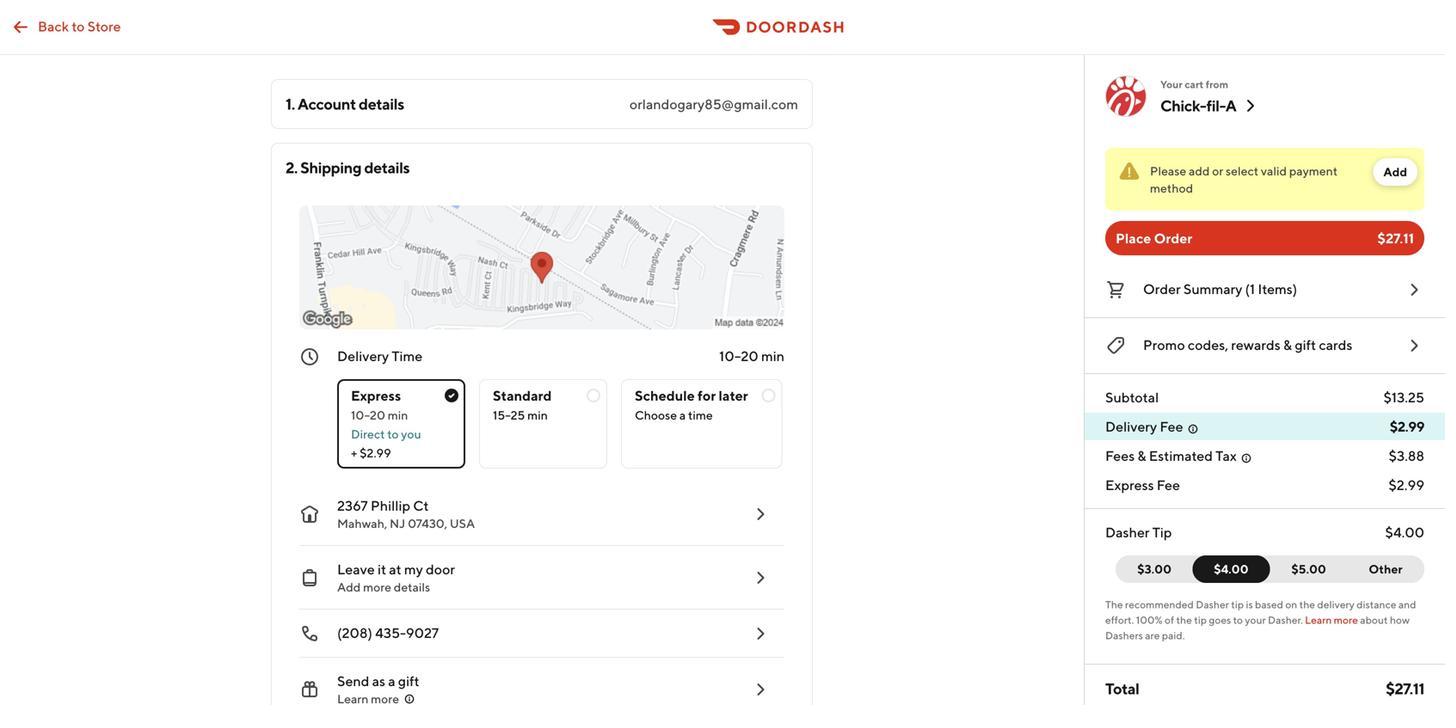 Task type: locate. For each thing, give the bounding box(es) containing it.
to left your
[[1234, 614, 1244, 627]]

0 horizontal spatial add
[[337, 580, 361, 595]]

1 vertical spatial &
[[1138, 448, 1147, 464]]

for
[[698, 388, 716, 404]]

0 vertical spatial more
[[363, 580, 392, 595]]

15–25 min
[[493, 408, 548, 423]]

add inside leave it at my door add more details
[[337, 580, 361, 595]]

method
[[1151, 181, 1194, 195]]

back to store button
[[0, 10, 131, 44]]

a inside button
[[388, 673, 396, 690]]

$3.00 button
[[1116, 556, 1204, 583]]

place order
[[1116, 230, 1193, 247]]

1 horizontal spatial tip
[[1232, 599, 1244, 611]]

or
[[1213, 164, 1224, 178]]

delivery down the subtotal
[[1106, 419, 1158, 435]]

phillip
[[371, 498, 411, 514]]

0 vertical spatial 10–20
[[720, 348, 759, 364]]

10–20 inside 10–20 min direct to you + $2.99
[[351, 408, 385, 423]]

0 horizontal spatial gift
[[398, 673, 420, 690]]

1 horizontal spatial &
[[1284, 337, 1293, 353]]

1 vertical spatial delivery
[[1106, 419, 1158, 435]]

10–20 min
[[720, 348, 785, 364]]

place
[[1116, 230, 1152, 247]]

about
[[1361, 614, 1389, 627]]

1. account details
[[286, 95, 404, 113]]

payment
[[1290, 164, 1338, 178]]

the right on
[[1300, 599, 1316, 611]]

details right 1. account
[[359, 95, 404, 113]]

1 vertical spatial gift
[[398, 673, 420, 690]]

0 vertical spatial $4.00
[[1386, 525, 1425, 541]]

2 vertical spatial to
[[1234, 614, 1244, 627]]

the recommended dasher tip is based on the delivery distance and effort. 100% of the tip goes to your dasher.
[[1106, 599, 1417, 627]]

& right rewards
[[1284, 337, 1293, 353]]

back
[[38, 18, 69, 34]]

(1
[[1246, 281, 1256, 297]]

0 horizontal spatial tip
[[1195, 614, 1207, 627]]

order summary (1 items)
[[1144, 281, 1298, 297]]

to
[[72, 18, 85, 34], [388, 427, 399, 441], [1234, 614, 1244, 627]]

delivery for delivery
[[1106, 419, 1158, 435]]

the
[[1300, 599, 1316, 611], [1177, 614, 1193, 627]]

details right 2. shipping
[[364, 158, 410, 177]]

goes
[[1210, 614, 1232, 627]]

0 horizontal spatial the
[[1177, 614, 1193, 627]]

1 horizontal spatial the
[[1300, 599, 1316, 611]]

learn
[[1306, 614, 1332, 627]]

details down my
[[394, 580, 430, 595]]

a
[[680, 408, 686, 423], [388, 673, 396, 690]]

&
[[1284, 337, 1293, 353], [1138, 448, 1147, 464]]

$2.99 down $3.88
[[1389, 477, 1425, 494]]

choose
[[635, 408, 677, 423]]

0 vertical spatial $27.11
[[1378, 230, 1415, 247]]

1 horizontal spatial 10–20
[[720, 348, 759, 364]]

delivery left time
[[337, 348, 389, 364]]

$4.00 up is
[[1215, 562, 1249, 577]]

1 vertical spatial add
[[337, 580, 361, 595]]

tip left the goes
[[1195, 614, 1207, 627]]

1 horizontal spatial dasher
[[1196, 599, 1230, 611]]

& right fees
[[1138, 448, 1147, 464]]

0 horizontal spatial more
[[363, 580, 392, 595]]

10–20 up later
[[720, 348, 759, 364]]

order summary (1 items) button
[[1106, 276, 1425, 304]]

Other button
[[1348, 556, 1425, 583]]

delivery
[[1318, 599, 1355, 611]]

tip amount option group
[[1116, 556, 1425, 583]]

fee up estimated
[[1160, 419, 1184, 435]]

to inside 10–20 min direct to you + $2.99
[[388, 427, 399, 441]]

2367
[[337, 498, 368, 514]]

fee
[[1160, 419, 1184, 435], [1157, 477, 1181, 494]]

dasher
[[1106, 525, 1150, 541], [1196, 599, 1230, 611]]

1 vertical spatial tip
[[1195, 614, 1207, 627]]

min inside 10–20 min direct to you + $2.99
[[388, 408, 408, 423]]

$2.99 up $3.88
[[1391, 419, 1425, 435]]

status
[[1106, 148, 1425, 211]]

express down fees
[[1106, 477, 1155, 494]]

$27.11 down how
[[1387, 680, 1425, 698]]

0 vertical spatial dasher
[[1106, 525, 1150, 541]]

to left you
[[388, 427, 399, 441]]

1 vertical spatial the
[[1177, 614, 1193, 627]]

tip
[[1153, 525, 1173, 541]]

10–20 up direct
[[351, 408, 385, 423]]

door
[[426, 562, 455, 578]]

$2.99 for express
[[1389, 477, 1425, 494]]

2 vertical spatial details
[[394, 580, 430, 595]]

0 vertical spatial add
[[1384, 165, 1408, 179]]

0 vertical spatial express
[[351, 388, 401, 404]]

to right back
[[72, 18, 85, 34]]

gift
[[1295, 337, 1317, 353], [398, 673, 420, 690]]

2 vertical spatial $2.99
[[1389, 477, 1425, 494]]

and
[[1399, 599, 1417, 611]]

tip left is
[[1232, 599, 1244, 611]]

0 vertical spatial delivery
[[337, 348, 389, 364]]

promo codes, rewards & gift cards button
[[1106, 332, 1425, 360]]

chick-fil-a button
[[1161, 96, 1261, 116]]

send as a gift button
[[286, 658, 785, 706]]

$27.11 down "add" 'button'
[[1378, 230, 1415, 247]]

recommended
[[1126, 599, 1194, 611]]

0 vertical spatial tip
[[1232, 599, 1244, 611]]

how
[[1391, 614, 1411, 627]]

1 vertical spatial details
[[364, 158, 410, 177]]

order
[[1155, 230, 1193, 247], [1144, 281, 1181, 297]]

2. shipping
[[286, 158, 362, 177]]

1 vertical spatial 10–20
[[351, 408, 385, 423]]

codes,
[[1188, 337, 1229, 353]]

0 vertical spatial details
[[359, 95, 404, 113]]

0 vertical spatial $2.99
[[1391, 419, 1425, 435]]

add
[[1384, 165, 1408, 179], [337, 580, 361, 595]]

tip
[[1232, 599, 1244, 611], [1195, 614, 1207, 627]]

$2.99
[[1391, 419, 1425, 435], [360, 446, 391, 460], [1389, 477, 1425, 494]]

gift left the cards
[[1295, 337, 1317, 353]]

items)
[[1259, 281, 1298, 297]]

$4.00 up the other at the bottom right
[[1386, 525, 1425, 541]]

0 vertical spatial &
[[1284, 337, 1293, 353]]

as
[[372, 673, 386, 690]]

leave
[[337, 562, 375, 578]]

1 horizontal spatial more
[[1335, 614, 1359, 627]]

1 horizontal spatial add
[[1384, 165, 1408, 179]]

dasher left tip
[[1106, 525, 1150, 541]]

dasher up the goes
[[1196, 599, 1230, 611]]

1 horizontal spatial delivery
[[1106, 419, 1158, 435]]

express
[[351, 388, 401, 404], [1106, 477, 1155, 494]]

add right payment on the right top of page
[[1384, 165, 1408, 179]]

order left the summary
[[1144, 281, 1181, 297]]

based
[[1256, 599, 1284, 611]]

at
[[389, 562, 402, 578]]

$4.00
[[1386, 525, 1425, 541], [1215, 562, 1249, 577]]

ct
[[413, 498, 429, 514]]

1 horizontal spatial a
[[680, 408, 686, 423]]

details
[[359, 95, 404, 113], [364, 158, 410, 177], [394, 580, 430, 595]]

1 vertical spatial order
[[1144, 281, 1181, 297]]

1 horizontal spatial gift
[[1295, 337, 1317, 353]]

min for 15–25 min
[[528, 408, 548, 423]]

1 horizontal spatial to
[[388, 427, 399, 441]]

store
[[87, 18, 121, 34]]

1 vertical spatial to
[[388, 427, 399, 441]]

delivery for delivery time
[[337, 348, 389, 364]]

distance
[[1357, 599, 1397, 611]]

fee down 'fees & estimated'
[[1157, 477, 1181, 494]]

0 vertical spatial to
[[72, 18, 85, 34]]

1 vertical spatial express
[[1106, 477, 1155, 494]]

option group containing express
[[337, 366, 785, 469]]

send
[[337, 673, 370, 690]]

1 horizontal spatial express
[[1106, 477, 1155, 494]]

gift right as
[[398, 673, 420, 690]]

0 horizontal spatial dasher
[[1106, 525, 1150, 541]]

promo codes, rewards & gift cards
[[1144, 337, 1353, 353]]

0 horizontal spatial min
[[388, 408, 408, 423]]

0 vertical spatial gift
[[1295, 337, 1317, 353]]

0 horizontal spatial delivery
[[337, 348, 389, 364]]

0 horizontal spatial 10–20
[[351, 408, 385, 423]]

10–20 for 10–20 min
[[720, 348, 759, 364]]

express inside option group
[[351, 388, 401, 404]]

a
[[1226, 96, 1237, 115]]

min
[[762, 348, 785, 364], [388, 408, 408, 423], [528, 408, 548, 423]]

more down 'it'
[[363, 580, 392, 595]]

1 vertical spatial $4.00
[[1215, 562, 1249, 577]]

$3.00
[[1138, 562, 1172, 577]]

(208) 435-9027 button
[[286, 610, 785, 658]]

to inside the recommended dasher tip is based on the delivery distance and effort. 100% of the tip goes to your dasher.
[[1234, 614, 1244, 627]]

a left 'time'
[[680, 408, 686, 423]]

0 horizontal spatial to
[[72, 18, 85, 34]]

0 vertical spatial a
[[680, 408, 686, 423]]

option group
[[337, 366, 785, 469]]

0 horizontal spatial a
[[388, 673, 396, 690]]

1 vertical spatial a
[[388, 673, 396, 690]]

min for 10–20 min direct to you + $2.99
[[388, 408, 408, 423]]

0 vertical spatial order
[[1155, 230, 1193, 247]]

min for 10–20 min
[[762, 348, 785, 364]]

tax
[[1216, 448, 1237, 464]]

the right of
[[1177, 614, 1193, 627]]

0 horizontal spatial $4.00
[[1215, 562, 1249, 577]]

dasher inside the recommended dasher tip is based on the delivery distance and effort. 100% of the tip goes to your dasher.
[[1196, 599, 1230, 611]]

orlandogary85@gmail.com
[[630, 96, 799, 112]]

1 vertical spatial dasher
[[1196, 599, 1230, 611]]

0 horizontal spatial &
[[1138, 448, 1147, 464]]

direct
[[351, 427, 385, 441]]

10–20 min direct to you + $2.99
[[351, 408, 421, 460]]

1 horizontal spatial min
[[528, 408, 548, 423]]

order right place
[[1155, 230, 1193, 247]]

0 horizontal spatial express
[[351, 388, 401, 404]]

more down delivery
[[1335, 614, 1359, 627]]

None radio
[[337, 380, 466, 469], [479, 380, 608, 469], [621, 380, 783, 469], [337, 380, 466, 469], [479, 380, 608, 469], [621, 380, 783, 469]]

learn more link
[[1306, 614, 1359, 627]]

1 vertical spatial $27.11
[[1387, 680, 1425, 698]]

add down leave at the bottom of the page
[[337, 580, 361, 595]]

time
[[392, 348, 423, 364]]

$2.99 down direct
[[360, 446, 391, 460]]

1 vertical spatial $2.99
[[360, 446, 391, 460]]

send as a gift
[[337, 673, 420, 690]]

order inside button
[[1144, 281, 1181, 297]]

15–25
[[493, 408, 525, 423]]

a right as
[[388, 673, 396, 690]]

1 vertical spatial fee
[[1157, 477, 1181, 494]]

your cart from
[[1161, 78, 1229, 90]]

1 vertical spatial more
[[1335, 614, 1359, 627]]

express up direct
[[351, 388, 401, 404]]

2 horizontal spatial min
[[762, 348, 785, 364]]

2 horizontal spatial to
[[1234, 614, 1244, 627]]



Task type: describe. For each thing, give the bounding box(es) containing it.
$4.00 button
[[1193, 556, 1271, 583]]

details for 2. shipping details
[[364, 158, 410, 177]]

chick-fil-a
[[1161, 96, 1237, 115]]

time
[[689, 408, 713, 423]]

mahwah,
[[337, 517, 387, 531]]

you
[[401, 427, 421, 441]]

(208)
[[337, 625, 373, 642]]

dashers
[[1106, 630, 1144, 642]]

cart
[[1185, 78, 1204, 90]]

rewards
[[1232, 337, 1281, 353]]

summary
[[1184, 281, 1243, 297]]

to inside button
[[72, 18, 85, 34]]

2367 phillip ct mahwah,  nj 07430,  usa
[[337, 498, 475, 531]]

later
[[719, 388, 748, 404]]

schedule for later
[[635, 388, 748, 404]]

status containing please add or select valid payment method
[[1106, 148, 1425, 211]]

express fee
[[1106, 477, 1181, 494]]

of
[[1165, 614, 1175, 627]]

gift inside button
[[398, 673, 420, 690]]

learn more
[[1306, 614, 1359, 627]]

0 vertical spatial fee
[[1160, 419, 1184, 435]]

cards
[[1320, 337, 1353, 353]]

a inside option group
[[680, 408, 686, 423]]

schedule
[[635, 388, 695, 404]]

your
[[1161, 78, 1183, 90]]

dasher.
[[1269, 614, 1304, 627]]

please add or select valid payment method
[[1151, 164, 1338, 195]]

$2.99 for delivery
[[1391, 419, 1425, 435]]

gift inside "button"
[[1295, 337, 1317, 353]]

details inside leave it at my door add more details
[[394, 580, 430, 595]]

$13.25
[[1384, 389, 1425, 406]]

$5.00 button
[[1260, 556, 1348, 583]]

10–20 for 10–20 min direct to you + $2.99
[[351, 408, 385, 423]]

1 horizontal spatial $4.00
[[1386, 525, 1425, 541]]

add inside 'button'
[[1384, 165, 1408, 179]]

back to store
[[38, 18, 121, 34]]

100%
[[1137, 614, 1163, 627]]

$4.00 inside 'button'
[[1215, 562, 1249, 577]]

from
[[1206, 78, 1229, 90]]

add button
[[1374, 158, 1418, 186]]

fees
[[1106, 448, 1135, 464]]

usa
[[450, 517, 475, 531]]

2. shipping details
[[286, 158, 410, 177]]

paid.
[[1163, 630, 1185, 642]]

fil-
[[1207, 96, 1226, 115]]

are
[[1146, 630, 1161, 642]]

select
[[1226, 164, 1259, 178]]

0 vertical spatial the
[[1300, 599, 1316, 611]]

other
[[1369, 562, 1403, 577]]

leave it at my door add more details
[[337, 562, 455, 595]]

details for 1. account details
[[359, 95, 404, 113]]

is
[[1247, 599, 1254, 611]]

express for express
[[351, 388, 401, 404]]

your
[[1246, 614, 1267, 627]]

valid
[[1262, 164, 1288, 178]]

standard
[[493, 388, 552, 404]]

(208) 435-9027
[[337, 625, 439, 642]]

9027
[[406, 625, 439, 642]]

add
[[1189, 164, 1210, 178]]

please
[[1151, 164, 1187, 178]]

effort.
[[1106, 614, 1135, 627]]

nj
[[390, 517, 406, 531]]

estimated
[[1150, 448, 1213, 464]]

choose a time
[[635, 408, 713, 423]]

$3.88
[[1390, 448, 1425, 464]]

my
[[404, 562, 423, 578]]

delivery time
[[337, 348, 423, 364]]

more inside leave it at my door add more details
[[363, 580, 392, 595]]

express for express fee
[[1106, 477, 1155, 494]]

total
[[1106, 680, 1140, 698]]

about how dashers are paid.
[[1106, 614, 1411, 642]]

the
[[1106, 599, 1124, 611]]

07430,
[[408, 517, 448, 531]]

435-
[[375, 625, 406, 642]]

$2.99 inside 10–20 min direct to you + $2.99
[[360, 446, 391, 460]]

& inside "button"
[[1284, 337, 1293, 353]]

fees & estimated
[[1106, 448, 1213, 464]]

subtotal
[[1106, 389, 1159, 406]]

it
[[378, 562, 386, 578]]

on
[[1286, 599, 1298, 611]]

$5.00
[[1292, 562, 1327, 577]]

dasher tip
[[1106, 525, 1173, 541]]

1. account
[[286, 95, 356, 113]]

+
[[351, 446, 357, 460]]



Task type: vqa. For each thing, say whether or not it's contained in the screenshot.
oz inside The Pacifico Clara Mexican Lager Bottles (12 Oz X 12 Ct) +$25.99
no



